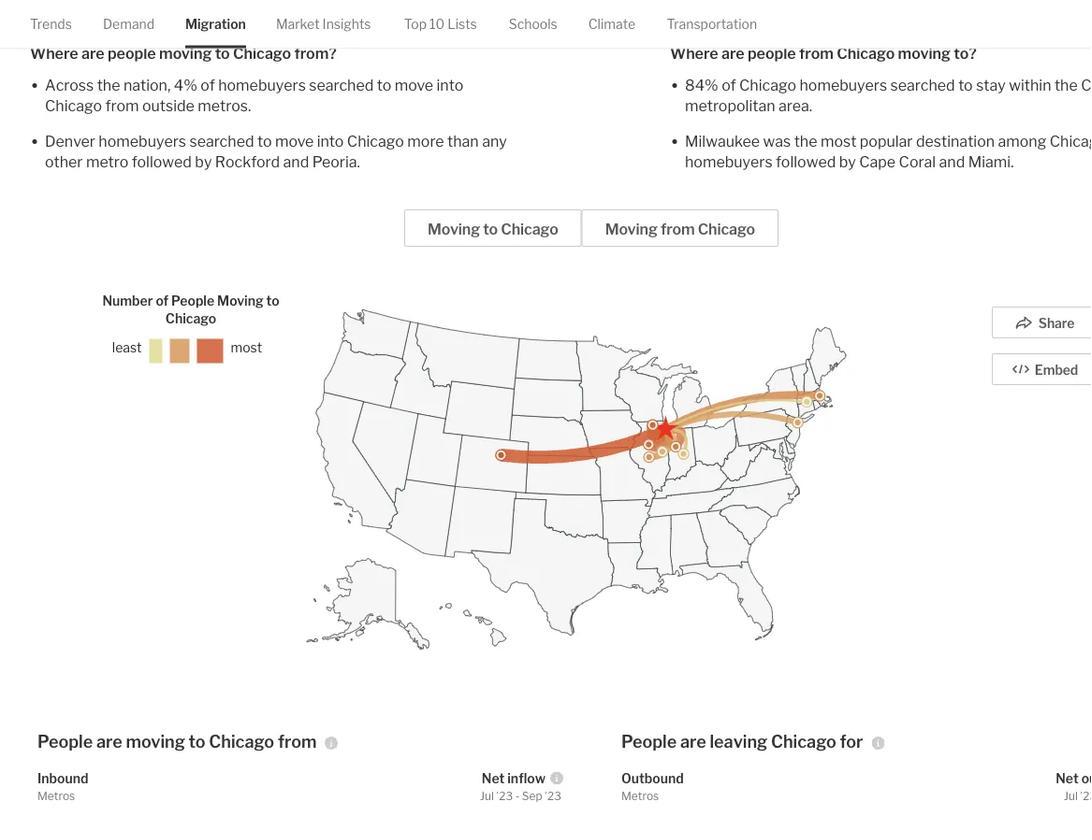 Task type: describe. For each thing, give the bounding box(es) containing it.
people for moving
[[108, 44, 156, 62]]

people are moving to chicago from
[[37, 732, 317, 753]]

chicag
[[1050, 132, 1091, 150]]

outbound
[[621, 771, 684, 787]]

stay
[[976, 76, 1006, 94]]

people for people are moving to chicago from
[[37, 732, 93, 753]]

coral
[[899, 152, 936, 171]]

people for from
[[748, 44, 796, 62]]

across
[[45, 76, 94, 94]]

climate link
[[588, 0, 635, 48]]

top 10 lists link
[[404, 0, 477, 48]]

searched inside across the nation, 4 % of homebuyers searched to move into chicago from outside metros.
[[309, 76, 374, 94]]

denver homebuyers searched to move into chicago
[[45, 132, 404, 150]]

moving inside number of people moving to chicago
[[217, 293, 264, 309]]

% inside across the nation, 4 % of homebuyers searched to move into chicago from outside metros.
[[184, 76, 197, 94]]

other
[[45, 152, 83, 171]]

jul for people are moving to chicago from
[[480, 790, 494, 804]]

to?
[[954, 44, 977, 62]]

from inside across the nation, 4 % of homebuyers searched to move into chicago from outside metros.
[[105, 96, 139, 114]]

market insights link
[[276, 0, 371, 48]]

metros for people are leaving chicago for
[[621, 790, 659, 804]]

people inside number of people moving to chicago
[[171, 293, 214, 309]]

homebuyers inside across the nation, 4 % of homebuyers searched to move into chicago from outside metros.
[[218, 76, 306, 94]]

popular
[[860, 132, 913, 150]]

metros for people are moving to chicago from
[[37, 790, 75, 804]]

most inside milwaukee was the most popular destination among chicag homebuyers followed by cape coral and miami .
[[821, 132, 857, 150]]

trends
[[30, 16, 72, 32]]

least
[[112, 340, 142, 356]]

schools link
[[509, 0, 558, 48]]

inbound
[[37, 771, 88, 787]]

moving to chicago
[[428, 220, 558, 238]]

top
[[404, 16, 427, 32]]

miami
[[968, 152, 1011, 171]]

people are leaving chicago for
[[621, 732, 863, 753]]

moving from chicago
[[605, 220, 755, 238]]

'23 for people are leaving chicago for
[[1080, 790, 1091, 804]]

share button
[[992, 307, 1091, 339]]

net for people are leaving chicago for
[[1056, 771, 1079, 787]]

demand link
[[103, 0, 155, 48]]

84
[[685, 76, 705, 94]]

homebuyers inside 84 % of chicago homebuyers searched to stay within the metropolitan area.
[[800, 76, 887, 94]]

where for across
[[30, 44, 78, 62]]

denver
[[45, 132, 95, 150]]

to inside 84 % of chicago homebuyers searched to stay within the metropolitan area.
[[958, 76, 973, 94]]

chicago inside 84 % of chicago homebuyers searched to stay within the metropolitan area.
[[739, 76, 796, 94]]

number of people moving to chicago
[[102, 293, 279, 327]]

transportation link
[[667, 0, 757, 48]]

insights
[[322, 16, 371, 32]]

any
[[482, 132, 507, 150]]

metros.
[[198, 96, 251, 114]]

migration
[[185, 16, 246, 32]]

milwaukee
[[685, 132, 760, 150]]

rockford and peoria .
[[215, 152, 360, 171]]

the inside milwaukee was the most popular destination among chicag homebuyers followed by cape coral and miami .
[[794, 132, 817, 150]]

among
[[998, 132, 1047, 150]]

migration link
[[185, 0, 246, 48]]

where are people from chicago moving to?
[[670, 44, 977, 62]]

than
[[447, 132, 479, 150]]

by inside milwaukee was the most popular destination among chicag homebuyers followed by cape coral and miami .
[[839, 152, 856, 171]]

2 '23 from the left
[[545, 790, 561, 804]]

. inside milwaukee was the most popular destination among chicag homebuyers followed by cape coral and miami .
[[1011, 152, 1014, 171]]

embed
[[1035, 362, 1078, 378]]

outside
[[142, 96, 195, 114]]

metro
[[86, 152, 128, 171]]

% inside 84 % of chicago homebuyers searched to stay within the metropolitan area.
[[705, 76, 718, 94]]

area.
[[779, 96, 812, 114]]

are for where are people moving to chicago from?
[[81, 44, 104, 62]]

jul '23 - sep '23
[[480, 790, 561, 804]]

where for 84
[[670, 44, 718, 62]]

market
[[276, 16, 320, 32]]

destination
[[916, 132, 995, 150]]

homebuyers up metro
[[99, 132, 186, 150]]

moving for moving to
[[428, 220, 480, 238]]

of inside number of people moving to chicago
[[156, 293, 169, 309]]

homebuyers inside milwaukee was the most popular destination among chicag homebuyers followed by cape coral and miami .
[[685, 152, 773, 171]]

within
[[1009, 76, 1051, 94]]



Task type: vqa. For each thing, say whether or not it's contained in the screenshot.
beauty,
no



Task type: locate. For each thing, give the bounding box(es) containing it.
top 10 lists
[[404, 16, 477, 32]]

2 horizontal spatial of
[[722, 76, 736, 94]]

%
[[184, 76, 197, 94], [705, 76, 718, 94]]

the right "within"
[[1055, 76, 1078, 94]]

of inside 84 % of chicago homebuyers searched to stay within the metropolitan area.
[[722, 76, 736, 94]]

0 horizontal spatial '23
[[496, 790, 513, 804]]

followed inside milwaukee was the most popular destination among chicag homebuyers followed by cape coral and miami .
[[776, 152, 836, 171]]

2 horizontal spatial '23
[[1080, 790, 1091, 804]]

by
[[195, 152, 212, 171], [839, 152, 856, 171]]

metros down outbound
[[621, 790, 659, 804]]

nation,
[[123, 76, 171, 94]]

peoria
[[312, 152, 357, 171]]

jul left -
[[480, 790, 494, 804]]

0 horizontal spatial and
[[283, 152, 309, 171]]

1 metros from the left
[[37, 790, 75, 804]]

2 . from the left
[[1011, 152, 1014, 171]]

of right number
[[156, 293, 169, 309]]

1 horizontal spatial by
[[839, 152, 856, 171]]

move up more at the left top of page
[[395, 76, 433, 94]]

by down denver homebuyers searched to move into chicago
[[195, 152, 212, 171]]

of up metros.
[[201, 76, 215, 94]]

market insights
[[276, 16, 371, 32]]

milwaukee was the most popular destination among chicag homebuyers followed by cape coral and miami .
[[685, 132, 1091, 171]]

2 metros from the left
[[621, 790, 659, 804]]

2 horizontal spatial moving
[[605, 220, 658, 238]]

the inside across the nation, 4 % of homebuyers searched to move into chicago from outside metros.
[[97, 76, 120, 94]]

leaving
[[710, 732, 768, 753]]

to
[[215, 44, 230, 62], [377, 76, 391, 94], [958, 76, 973, 94], [257, 132, 272, 150], [483, 220, 498, 238], [266, 293, 279, 309], [189, 732, 206, 753]]

2 and from the left
[[939, 152, 965, 171]]

was
[[763, 132, 791, 150]]

jul for people are leaving chicago for
[[1064, 790, 1078, 804]]

people up area.
[[748, 44, 796, 62]]

inflow
[[507, 771, 546, 787]]

share
[[1038, 316, 1075, 332]]

the
[[97, 76, 120, 94], [1055, 76, 1078, 94], [794, 132, 817, 150]]

metros down inbound
[[37, 790, 75, 804]]

into
[[437, 76, 463, 94], [317, 132, 344, 150]]

of inside across the nation, 4 % of homebuyers searched to move into chicago from outside metros.
[[201, 76, 215, 94]]

moving
[[159, 44, 212, 62], [898, 44, 951, 62], [126, 732, 185, 753]]

1 horizontal spatial of
[[201, 76, 215, 94]]

1 horizontal spatial '23
[[545, 790, 561, 804]]

searched up rockford
[[189, 132, 254, 150]]

metropolitan
[[685, 96, 775, 114]]

where are people moving to chicago from?
[[30, 44, 337, 62]]

where down trends
[[30, 44, 78, 62]]

people up outbound
[[621, 732, 677, 753]]

1 horizontal spatial the
[[794, 132, 817, 150]]

1 horizontal spatial jul
[[1064, 790, 1078, 804]]

searched
[[309, 76, 374, 94], [891, 76, 955, 94], [189, 132, 254, 150]]

0 horizontal spatial of
[[156, 293, 169, 309]]

jul '23
[[1064, 790, 1091, 804]]

homebuyers up metros.
[[218, 76, 306, 94]]

homebuyers
[[218, 76, 306, 94], [800, 76, 887, 94], [99, 132, 186, 150], [685, 152, 773, 171]]

2 jul from the left
[[1064, 790, 1078, 804]]

0 vertical spatial into
[[437, 76, 463, 94]]

are
[[81, 44, 104, 62], [721, 44, 745, 62], [96, 732, 122, 753], [680, 732, 706, 753]]

1 % from the left
[[184, 76, 197, 94]]

people up inbound
[[37, 732, 93, 753]]

% up metropolitan
[[705, 76, 718, 94]]

people down demand at the top left of page
[[108, 44, 156, 62]]

1 and from the left
[[283, 152, 309, 171]]

4
[[174, 76, 184, 94]]

by left cape
[[839, 152, 856, 171]]

0 horizontal spatial where
[[30, 44, 78, 62]]

into up than on the left top of the page
[[437, 76, 463, 94]]

moving for moving from
[[605, 220, 658, 238]]

across the nation, 4 % of homebuyers searched to move into chicago from outside metros.
[[45, 76, 463, 114]]

homebuyers down milwaukee
[[685, 152, 773, 171]]

2 net from the left
[[1056, 771, 1079, 787]]

0 horizontal spatial people
[[37, 732, 93, 753]]

people for people are leaving chicago for
[[621, 732, 677, 753]]

net up jul '23 - sep '23 on the bottom of the page
[[482, 771, 505, 787]]

chicago
[[233, 44, 291, 62], [837, 44, 895, 62], [739, 76, 796, 94], [45, 96, 102, 114], [347, 132, 404, 150], [501, 220, 558, 238], [698, 220, 755, 238], [166, 311, 216, 327], [209, 732, 274, 753], [771, 732, 836, 753]]

followed
[[132, 152, 192, 171], [776, 152, 836, 171]]

most down number of people moving to chicago
[[231, 340, 262, 356]]

lists
[[447, 16, 477, 32]]

searched inside 84 % of chicago homebuyers searched to stay within the metropolitan area.
[[891, 76, 955, 94]]

jul down net ou
[[1064, 790, 1078, 804]]

metros
[[37, 790, 75, 804], [621, 790, 659, 804]]

most left popular
[[821, 132, 857, 150]]

0 horizontal spatial .
[[357, 152, 360, 171]]

of up metropolitan
[[722, 76, 736, 94]]

for
[[840, 732, 863, 753]]

followed right metro
[[132, 152, 192, 171]]

3 '23 from the left
[[1080, 790, 1091, 804]]

1 horizontal spatial most
[[821, 132, 857, 150]]

0 horizontal spatial into
[[317, 132, 344, 150]]

net inflow
[[482, 771, 546, 787]]

people
[[171, 293, 214, 309], [37, 732, 93, 753], [621, 732, 677, 753]]

'23 for people are moving to chicago from
[[496, 790, 513, 804]]

2 horizontal spatial the
[[1055, 76, 1078, 94]]

move up rockford and peoria .
[[275, 132, 314, 150]]

net left the ou
[[1056, 771, 1079, 787]]

where
[[30, 44, 78, 62], [670, 44, 718, 62]]

of
[[201, 76, 215, 94], [722, 76, 736, 94], [156, 293, 169, 309]]

more than any other metro followed by
[[45, 132, 507, 171]]

0 vertical spatial most
[[821, 132, 857, 150]]

followed inside more than any other metro followed by
[[132, 152, 192, 171]]

from?
[[294, 44, 337, 62]]

1 horizontal spatial followed
[[776, 152, 836, 171]]

searched down to?
[[891, 76, 955, 94]]

people right number
[[171, 293, 214, 309]]

1 by from the left
[[195, 152, 212, 171]]

0 vertical spatial move
[[395, 76, 433, 94]]

1 horizontal spatial searched
[[309, 76, 374, 94]]

cape
[[859, 152, 896, 171]]

and inside milwaukee was the most popular destination among chicag homebuyers followed by cape coral and miami .
[[939, 152, 965, 171]]

'23 right sep
[[545, 790, 561, 804]]

1 horizontal spatial %
[[705, 76, 718, 94]]

trends link
[[30, 0, 72, 48]]

1 horizontal spatial move
[[395, 76, 433, 94]]

to inside across the nation, 4 % of homebuyers searched to move into chicago from outside metros.
[[377, 76, 391, 94]]

0 horizontal spatial jul
[[480, 790, 494, 804]]

schools
[[509, 16, 558, 32]]

2 % from the left
[[705, 76, 718, 94]]

move inside across the nation, 4 % of homebuyers searched to move into chicago from outside metros.
[[395, 76, 433, 94]]

are for people are moving to chicago from
[[96, 732, 122, 753]]

embed button
[[992, 354, 1091, 385]]

1 vertical spatial move
[[275, 132, 314, 150]]

1 horizontal spatial net
[[1056, 771, 1079, 787]]

0 horizontal spatial people
[[108, 44, 156, 62]]

most
[[821, 132, 857, 150], [231, 340, 262, 356]]

chicago inside number of people moving to chicago
[[166, 311, 216, 327]]

1 '23 from the left
[[496, 790, 513, 804]]

1 horizontal spatial people
[[171, 293, 214, 309]]

0 horizontal spatial the
[[97, 76, 120, 94]]

0 horizontal spatial %
[[184, 76, 197, 94]]

followed down was
[[776, 152, 836, 171]]

.
[[357, 152, 360, 171], [1011, 152, 1014, 171]]

where up 84
[[670, 44, 718, 62]]

are for people are leaving chicago for
[[680, 732, 706, 753]]

1 followed from the left
[[132, 152, 192, 171]]

2 followed from the left
[[776, 152, 836, 171]]

'23
[[496, 790, 513, 804], [545, 790, 561, 804], [1080, 790, 1091, 804]]

1 horizontal spatial metros
[[621, 790, 659, 804]]

net for people are moving to chicago from
[[482, 771, 505, 787]]

1 . from the left
[[357, 152, 360, 171]]

more
[[407, 132, 444, 150]]

by inside more than any other metro followed by
[[195, 152, 212, 171]]

1 where from the left
[[30, 44, 78, 62]]

into inside across the nation, 4 % of homebuyers searched to move into chicago from outside metros.
[[437, 76, 463, 94]]

moving
[[428, 220, 480, 238], [605, 220, 658, 238], [217, 293, 264, 309]]

1 vertical spatial most
[[231, 340, 262, 356]]

ou
[[1081, 771, 1091, 787]]

0 horizontal spatial most
[[231, 340, 262, 356]]

0 horizontal spatial moving
[[217, 293, 264, 309]]

'23 down the ou
[[1080, 790, 1091, 804]]

number
[[102, 293, 153, 309]]

jul
[[480, 790, 494, 804], [1064, 790, 1078, 804]]

1 horizontal spatial and
[[939, 152, 965, 171]]

1 horizontal spatial .
[[1011, 152, 1014, 171]]

the inside 84 % of chicago homebuyers searched to stay within the metropolitan area.
[[1055, 76, 1078, 94]]

and
[[283, 152, 309, 171], [939, 152, 965, 171]]

10
[[430, 16, 445, 32]]

the right was
[[794, 132, 817, 150]]

1 jul from the left
[[480, 790, 494, 804]]

-
[[515, 790, 520, 804]]

demand
[[103, 16, 155, 32]]

0 horizontal spatial move
[[275, 132, 314, 150]]

0 horizontal spatial by
[[195, 152, 212, 171]]

1 people from the left
[[108, 44, 156, 62]]

and left peoria
[[283, 152, 309, 171]]

and down destination
[[939, 152, 965, 171]]

1 horizontal spatial people
[[748, 44, 796, 62]]

transportation
[[667, 16, 757, 32]]

rockford
[[215, 152, 280, 171]]

searched down 'from?'
[[309, 76, 374, 94]]

1 horizontal spatial into
[[437, 76, 463, 94]]

the left nation,
[[97, 76, 120, 94]]

are for where are people from chicago moving to?
[[721, 44, 745, 62]]

1 vertical spatial into
[[317, 132, 344, 150]]

chicago inside across the nation, 4 % of homebuyers searched to move into chicago from outside metros.
[[45, 96, 102, 114]]

2 horizontal spatial people
[[621, 732, 677, 753]]

0 horizontal spatial net
[[482, 771, 505, 787]]

from
[[799, 44, 834, 62], [105, 96, 139, 114], [661, 220, 695, 238], [278, 732, 317, 753]]

homebuyers down where are people from chicago moving to?
[[800, 76, 887, 94]]

climate
[[588, 16, 635, 32]]

move
[[395, 76, 433, 94], [275, 132, 314, 150]]

1 horizontal spatial moving
[[428, 220, 480, 238]]

0 horizontal spatial metros
[[37, 790, 75, 804]]

net ou
[[1056, 771, 1091, 787]]

people
[[108, 44, 156, 62], [748, 44, 796, 62]]

sep
[[522, 790, 542, 804]]

2 where from the left
[[670, 44, 718, 62]]

into up peoria
[[317, 132, 344, 150]]

% up the outside
[[184, 76, 197, 94]]

84 % of chicago homebuyers searched to stay within the metropolitan area.
[[685, 76, 1081, 114]]

'23 left -
[[496, 790, 513, 804]]

0 horizontal spatial searched
[[189, 132, 254, 150]]

1 horizontal spatial where
[[670, 44, 718, 62]]

2 people from the left
[[748, 44, 796, 62]]

to inside number of people moving to chicago
[[266, 293, 279, 309]]

2 horizontal spatial searched
[[891, 76, 955, 94]]

0 horizontal spatial followed
[[132, 152, 192, 171]]

1 net from the left
[[482, 771, 505, 787]]

2 by from the left
[[839, 152, 856, 171]]



